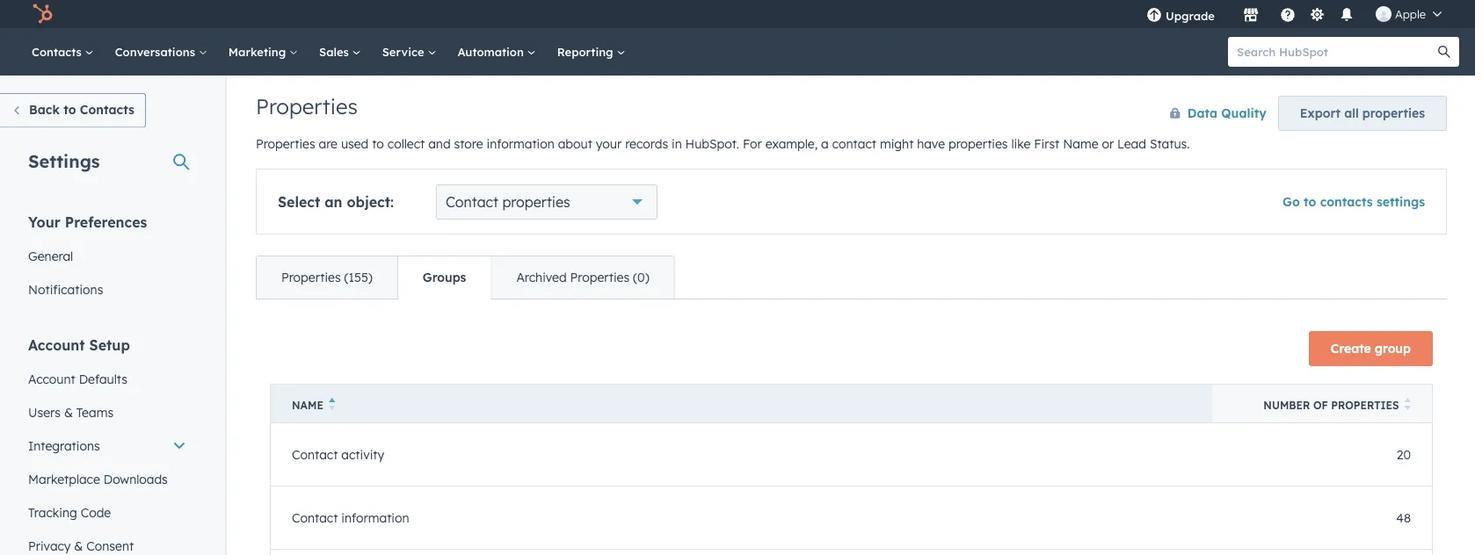 Task type: locate. For each thing, give the bounding box(es) containing it.
contact for contact activity
[[292, 447, 338, 463]]

information right "store"
[[487, 136, 554, 152]]

contacts
[[32, 44, 85, 59], [80, 102, 134, 117]]

0 vertical spatial &
[[64, 405, 73, 420]]

hubspot image
[[32, 4, 53, 25]]

code
[[81, 505, 111, 520]]

an
[[325, 193, 342, 211]]

& right privacy
[[74, 538, 83, 554]]

0 vertical spatial name
[[1063, 136, 1098, 152]]

20
[[1397, 447, 1411, 463]]

general link
[[18, 240, 197, 273]]

0 vertical spatial account
[[28, 336, 85, 354]]

apple
[[1395, 7, 1426, 21]]

properties (155) link
[[257, 257, 397, 299]]

properties
[[1362, 105, 1425, 121], [948, 136, 1008, 152], [502, 193, 570, 211], [1331, 399, 1399, 412]]

tracking code
[[28, 505, 111, 520]]

1 vertical spatial contact
[[292, 447, 338, 463]]

properties are used to collect and store information about your records in hubspot. for example, a contact might have properties like first name or lead status.
[[256, 136, 1190, 152]]

number of properties
[[1264, 399, 1399, 412]]

users
[[28, 405, 61, 420]]

properties down "about"
[[502, 193, 570, 211]]

archived properties (0) link
[[491, 257, 674, 299]]

tab panel
[[256, 299, 1447, 556]]

to for back
[[63, 102, 76, 117]]

1 vertical spatial to
[[372, 136, 384, 152]]

1 horizontal spatial information
[[487, 136, 554, 152]]

menu containing apple
[[1134, 0, 1454, 28]]

tab list containing properties (155)
[[256, 256, 675, 300]]

& right users
[[64, 405, 73, 420]]

name left ascending sort. press to sort descending. element
[[292, 399, 323, 412]]

1 account from the top
[[28, 336, 85, 354]]

group
[[1375, 341, 1411, 356]]

contact left activity at the left bottom of page
[[292, 447, 338, 463]]

Search HubSpot search field
[[1228, 37, 1443, 67]]

notifications button
[[1332, 0, 1362, 28]]

properties left are
[[256, 136, 315, 152]]

name
[[1063, 136, 1098, 152], [292, 399, 323, 412]]

groups
[[423, 270, 466, 285]]

0 vertical spatial to
[[63, 102, 76, 117]]

2 account from the top
[[28, 371, 75, 387]]

a
[[821, 136, 829, 152]]

have
[[917, 136, 945, 152]]

0 horizontal spatial name
[[292, 399, 323, 412]]

hubspot link
[[21, 4, 66, 25]]

0 horizontal spatial to
[[63, 102, 76, 117]]

notifications link
[[18, 273, 197, 306]]

back to contacts link
[[0, 93, 146, 128]]

data
[[1187, 105, 1218, 121]]

about
[[558, 136, 592, 152]]

export all properties
[[1300, 105, 1425, 121]]

contact down the contact activity
[[292, 511, 338, 526]]

account defaults
[[28, 371, 127, 387]]

2 horizontal spatial to
[[1304, 194, 1316, 210]]

might
[[880, 136, 914, 152]]

1 vertical spatial name
[[292, 399, 323, 412]]

archived properties (0)
[[516, 270, 649, 285]]

privacy & consent link
[[18, 530, 197, 556]]

of
[[1313, 399, 1328, 412]]

consent
[[86, 538, 134, 554]]

number of properties button
[[1213, 385, 1432, 423]]

object:
[[347, 193, 394, 211]]

contacts
[[1320, 194, 1373, 210]]

to right the back
[[63, 102, 76, 117]]

0 vertical spatial contact
[[446, 193, 498, 211]]

to right used
[[372, 136, 384, 152]]

0 vertical spatial information
[[487, 136, 554, 152]]

& for privacy
[[74, 538, 83, 554]]

apple button
[[1365, 0, 1452, 28]]

(0)
[[633, 270, 649, 285]]

account up account defaults
[[28, 336, 85, 354]]

go to contacts settings
[[1283, 194, 1425, 210]]

properties for properties
[[256, 93, 358, 120]]

information
[[487, 136, 554, 152], [341, 511, 409, 526]]

tab list
[[256, 256, 675, 300]]

& inside "link"
[[74, 538, 83, 554]]

your
[[28, 213, 60, 231]]

export
[[1300, 105, 1341, 121]]

setup
[[89, 336, 130, 354]]

1 vertical spatial &
[[74, 538, 83, 554]]

data quality
[[1187, 105, 1267, 121]]

notifications image
[[1339, 8, 1355, 24]]

your preferences
[[28, 213, 147, 231]]

contact inside popup button
[[446, 193, 498, 211]]

go to contacts settings button
[[1283, 194, 1425, 210]]

account setup element
[[18, 335, 197, 556]]

2 vertical spatial to
[[1304, 194, 1316, 210]]

1 vertical spatial information
[[341, 511, 409, 526]]

(155)
[[344, 270, 373, 285]]

marketplace downloads
[[28, 472, 168, 487]]

account up users
[[28, 371, 75, 387]]

select
[[278, 193, 320, 211]]

status.
[[1150, 136, 1190, 152]]

1 horizontal spatial &
[[74, 538, 83, 554]]

& for users
[[64, 405, 73, 420]]

properties left (0)
[[570, 270, 630, 285]]

name left or
[[1063, 136, 1098, 152]]

settings
[[1377, 194, 1425, 210]]

marketplaces button
[[1232, 0, 1269, 28]]

conversations
[[115, 44, 198, 59]]

menu
[[1134, 0, 1454, 28]]

1 vertical spatial account
[[28, 371, 75, 387]]

all
[[1344, 105, 1359, 121]]

teams
[[76, 405, 113, 420]]

account for account defaults
[[28, 371, 75, 387]]

tracking code link
[[18, 496, 197, 530]]

to right go
[[1304, 194, 1316, 210]]

0 horizontal spatial information
[[341, 511, 409, 526]]

tracking
[[28, 505, 77, 520]]

settings image
[[1309, 7, 1325, 23]]

information down activity at the left bottom of page
[[341, 511, 409, 526]]

contacts down hubspot link
[[32, 44, 85, 59]]

to
[[63, 102, 76, 117], [372, 136, 384, 152], [1304, 194, 1316, 210]]

contact for contact properties
[[446, 193, 498, 211]]

properties left (155)
[[281, 270, 341, 285]]

automation
[[457, 44, 527, 59]]

service link
[[372, 28, 447, 76]]

contact
[[446, 193, 498, 211], [292, 447, 338, 463], [292, 511, 338, 526]]

press to sort. element
[[1404, 398, 1411, 413]]

&
[[64, 405, 73, 420], [74, 538, 83, 554]]

account for account setup
[[28, 336, 85, 354]]

0 horizontal spatial &
[[64, 405, 73, 420]]

integrations button
[[18, 429, 197, 463]]

name inside name button
[[292, 399, 323, 412]]

2 vertical spatial contact
[[292, 511, 338, 526]]

store
[[454, 136, 483, 152]]

properties left the press to sort. element
[[1331, 399, 1399, 412]]

contacts right the back
[[80, 102, 134, 117]]

contact down "store"
[[446, 193, 498, 211]]

properties up are
[[256, 93, 358, 120]]

activity
[[341, 447, 384, 463]]



Task type: describe. For each thing, give the bounding box(es) containing it.
reporting link
[[547, 28, 636, 76]]

marketplaces image
[[1243, 8, 1259, 24]]

create
[[1331, 341, 1371, 356]]

contact for contact information
[[292, 511, 338, 526]]

0 vertical spatial contacts
[[32, 44, 85, 59]]

your preferences element
[[18, 212, 197, 306]]

press to sort. image
[[1404, 398, 1411, 411]]

properties inside tab panel
[[1331, 399, 1399, 412]]

contact information
[[292, 511, 409, 526]]

contacts link
[[21, 28, 104, 76]]

1 vertical spatial contacts
[[80, 102, 134, 117]]

your
[[596, 136, 622, 152]]

ascending sort. press to sort descending. element
[[329, 398, 335, 413]]

defaults
[[79, 371, 127, 387]]

to for go
[[1304, 194, 1316, 210]]

account defaults link
[[18, 363, 197, 396]]

number
[[1264, 399, 1310, 412]]

downloads
[[104, 472, 168, 487]]

ascending sort. press to sort descending. image
[[329, 398, 335, 411]]

marketing link
[[218, 28, 309, 76]]

in
[[672, 136, 682, 152]]

service
[[382, 44, 428, 59]]

conversations link
[[104, 28, 218, 76]]

help image
[[1280, 8, 1296, 24]]

hubspot.
[[685, 136, 739, 152]]

preferences
[[65, 213, 147, 231]]

create group
[[1331, 341, 1411, 356]]

properties for properties are used to collect and store information about your records in hubspot. for example, a contact might have properties like first name or lead status.
[[256, 136, 315, 152]]

48
[[1396, 511, 1411, 526]]

go
[[1283, 194, 1300, 210]]

tab panel containing create group
[[256, 299, 1447, 556]]

back to contacts
[[29, 102, 134, 117]]

privacy
[[28, 538, 71, 554]]

and
[[428, 136, 451, 152]]

bob builder image
[[1376, 6, 1392, 22]]

properties for properties (155)
[[281, 270, 341, 285]]

contact properties
[[446, 193, 570, 211]]

sales
[[319, 44, 352, 59]]

privacy & consent
[[28, 538, 134, 554]]

help button
[[1273, 0, 1303, 28]]

integrations
[[28, 438, 100, 454]]

notifications
[[28, 282, 103, 297]]

records
[[625, 136, 668, 152]]

back
[[29, 102, 60, 117]]

information inside tab panel
[[341, 511, 409, 526]]

first
[[1034, 136, 1060, 152]]

archived
[[516, 270, 567, 285]]

data quality button
[[1151, 96, 1267, 131]]

marketplace downloads link
[[18, 463, 197, 496]]

sales link
[[309, 28, 372, 76]]

properties (155)
[[281, 270, 373, 285]]

users & teams
[[28, 405, 113, 420]]

groups link
[[397, 257, 491, 299]]

1 horizontal spatial name
[[1063, 136, 1098, 152]]

users & teams link
[[18, 396, 197, 429]]

for
[[743, 136, 762, 152]]

upgrade image
[[1146, 8, 1162, 24]]

properties inside popup button
[[502, 193, 570, 211]]

settings link
[[1306, 5, 1328, 23]]

settings
[[28, 150, 100, 172]]

like
[[1011, 136, 1031, 152]]

search button
[[1429, 37, 1459, 67]]

marketing
[[228, 44, 289, 59]]

lead
[[1117, 136, 1146, 152]]

general
[[28, 248, 73, 264]]

quality
[[1221, 105, 1267, 121]]

export all properties button
[[1278, 96, 1447, 131]]

upgrade
[[1166, 8, 1215, 23]]

marketplace
[[28, 472, 100, 487]]

automation link
[[447, 28, 547, 76]]

collect
[[387, 136, 425, 152]]

example,
[[765, 136, 818, 152]]

properties left like
[[948, 136, 1008, 152]]

reporting
[[557, 44, 617, 59]]

search image
[[1438, 46, 1450, 58]]

account setup
[[28, 336, 130, 354]]

properties right all
[[1362, 105, 1425, 121]]

contact activity
[[292, 447, 384, 463]]

create group button
[[1309, 331, 1433, 367]]

1 horizontal spatial to
[[372, 136, 384, 152]]

used
[[341, 136, 369, 152]]

contact properties button
[[436, 185, 658, 220]]

are
[[319, 136, 338, 152]]



Task type: vqa. For each thing, say whether or not it's contained in the screenshot.
About this contact
no



